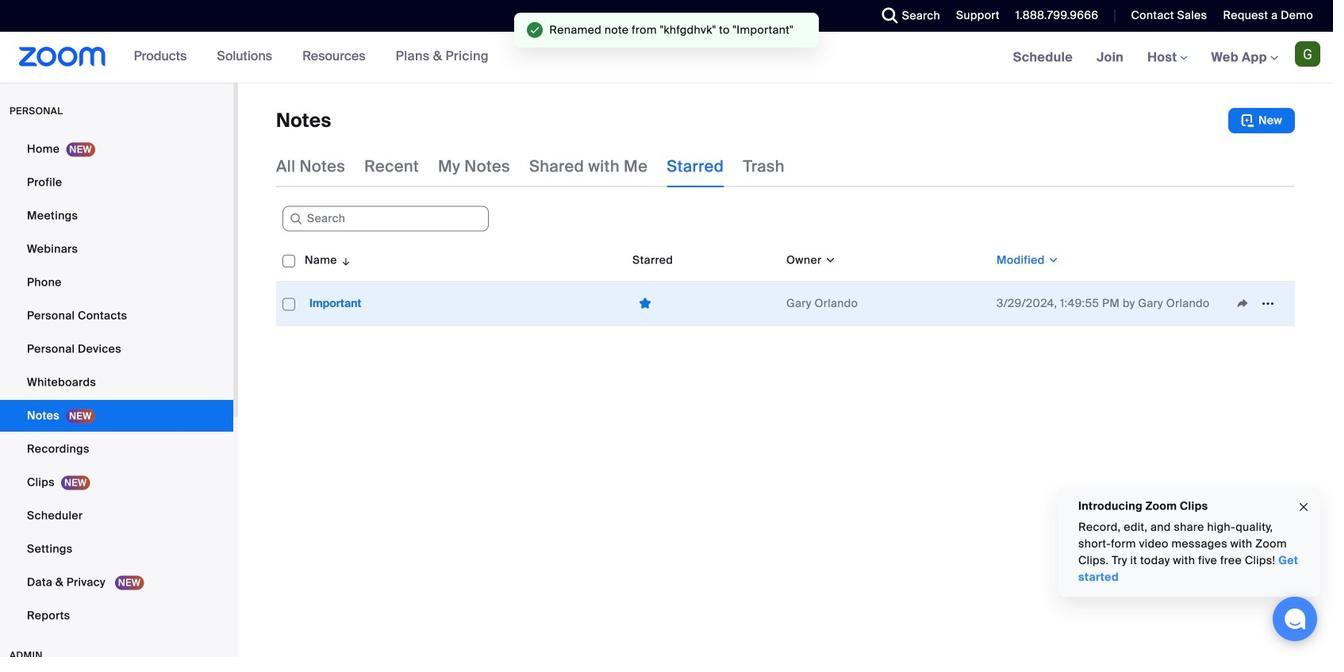 Task type: vqa. For each thing, say whether or not it's contained in the screenshot.
"Share" Icon
yes



Task type: describe. For each thing, give the bounding box(es) containing it.
tabs of all notes page tab list
[[276, 146, 785, 187]]

Search text field
[[283, 206, 489, 232]]

product information navigation
[[122, 32, 501, 83]]

personal menu menu
[[0, 133, 233, 634]]

important starred image
[[633, 296, 658, 311]]

more options for important image
[[1256, 297, 1282, 311]]

profile picture image
[[1296, 41, 1321, 67]]

arrow down image
[[337, 251, 352, 270]]

open chat image
[[1285, 608, 1307, 630]]



Task type: locate. For each thing, give the bounding box(es) containing it.
meetings navigation
[[1002, 32, 1334, 84]]

application
[[276, 240, 1296, 326], [1231, 292, 1289, 316]]

success image
[[527, 22, 543, 38]]

banner
[[0, 32, 1334, 84]]

zoom logo image
[[19, 47, 106, 67]]

share image
[[1231, 297, 1256, 311]]

close image
[[1298, 499, 1311, 517]]



